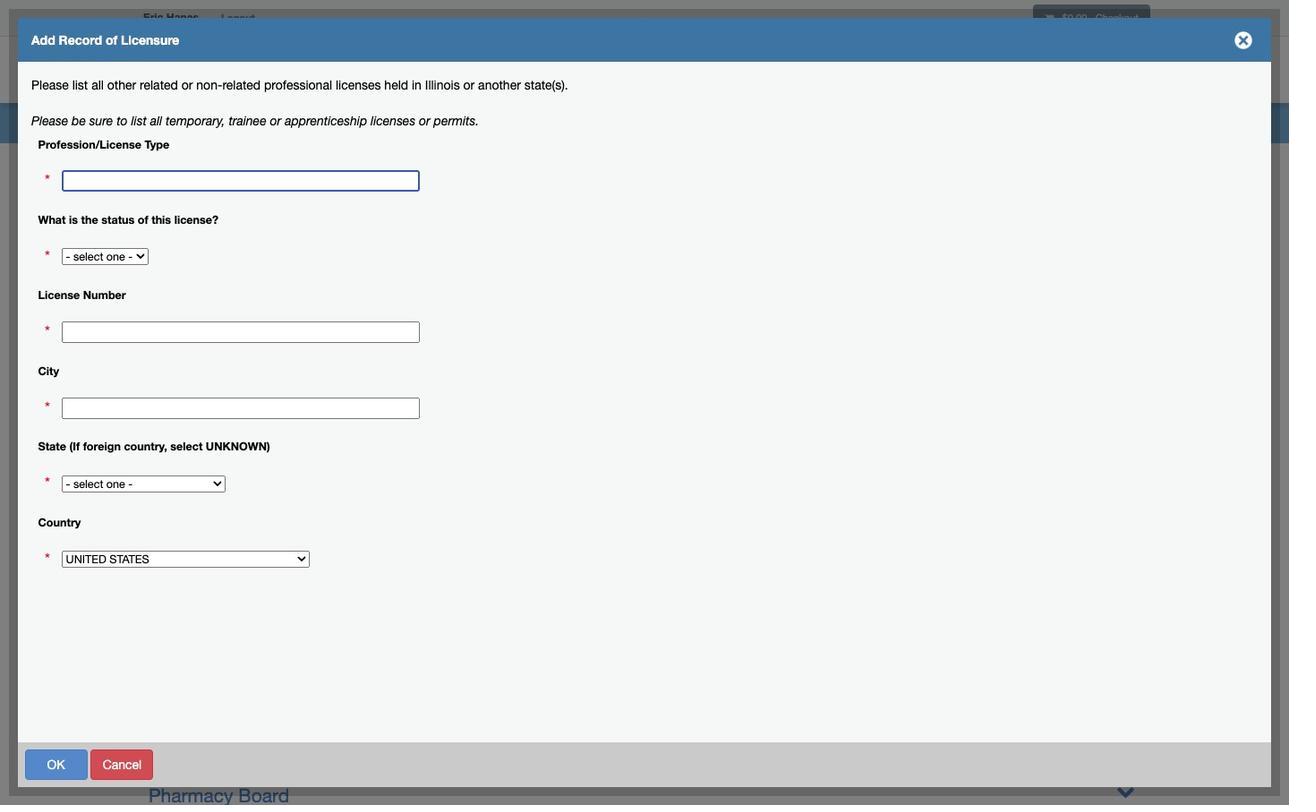 Task type: locate. For each thing, give the bounding box(es) containing it.
state
[[38, 440, 66, 453]]

mailing
[[108, 302, 148, 316]]

status
[[89, 147, 125, 161]]

1 horizontal spatial illinois
[[626, 129, 660, 142]]

type for please list all other related or non-related professional licenses held in illinois or another state(s).
[[145, 137, 169, 151]]

the
[[81, 213, 98, 227]]

1 horizontal spatial held
[[587, 129, 610, 142]]

change
[[81, 457, 125, 471]]

0 horizontal spatial apprenticeship
[[285, 114, 367, 128]]

sure up profession/license type
[[89, 114, 113, 128]]

0 horizontal spatial another
[[478, 78, 521, 92]]

barber, cosmetology, esthetics & nail technology board
[[149, 321, 623, 342]]

illinois department of financial and professional regulation image
[[134, 40, 543, 98]]

0 horizontal spatial to
[[117, 114, 128, 128]]

public and mailing addresses
[[45, 302, 148, 334]]

0 vertical spatial to
[[117, 114, 128, 128]]

temporary
[[45, 502, 104, 517]]

1 vertical spatial permits.
[[617, 161, 661, 174]]

0 vertical spatial non-
[[196, 78, 222, 92]]

0 horizontal spatial license
[[38, 289, 80, 302]]

0 horizontal spatial type
[[145, 137, 169, 151]]

instructions
[[111, 101, 177, 116]]

please down 32.
[[226, 161, 262, 174]]

trainee up 32.
[[229, 114, 267, 128]]

of
[[106, 32, 117, 47], [264, 78, 274, 92], [138, 213, 148, 227], [74, 411, 85, 425], [89, 749, 100, 763]]

1 application from the top
[[45, 101, 108, 116]]

* down 'military'
[[45, 171, 50, 189]]

1 vertical spatial please be sure to list all temporary, trainee or apprenticeship licenses or permits.
[[226, 161, 661, 174]]

permits.
[[434, 114, 479, 128], [617, 161, 661, 174]]

trainee down '32. please list all other related or non-related professional licenses held in illinois or another state(s).' on the top of page
[[418, 161, 455, 174]]

alarm
[[429, 380, 477, 401]]

0 vertical spatial permits.
[[434, 114, 479, 128]]

0 vertical spatial be
[[72, 114, 86, 128]]

state (if foreign country, select unknown)
[[38, 440, 270, 453]]

& left alarm
[[412, 380, 423, 401]]

for
[[122, 238, 137, 253]]

in
[[412, 78, 422, 92], [613, 129, 623, 142]]

held
[[385, 78, 408, 92], [587, 129, 610, 142]]

this
[[152, 213, 171, 227]]

1 vertical spatial application
[[45, 193, 108, 207]]

sure up action on the top
[[281, 161, 305, 174]]

please right 32.
[[245, 129, 281, 142]]

license for license type
[[303, 200, 345, 214]]

licensure
[[121, 32, 179, 47], [278, 78, 332, 92], [103, 749, 157, 763]]

* down country
[[45, 550, 50, 568]]

1 horizontal spatial professional
[[470, 129, 537, 142]]

type down instructions
[[145, 137, 169, 151]]

application up is
[[45, 193, 108, 207]]

or
[[182, 78, 193, 92], [463, 78, 475, 92], [270, 114, 281, 128], [419, 114, 431, 128], [391, 129, 402, 142], [664, 129, 675, 142], [458, 161, 470, 174], [603, 161, 614, 174]]

0 vertical spatial licensure
[[121, 32, 179, 47]]

1 vertical spatial in
[[613, 129, 623, 142]]

license for license number
[[38, 289, 80, 302]]

board
[[249, 232, 300, 253], [255, 261, 306, 283], [573, 321, 623, 342], [578, 380, 629, 401], [304, 439, 355, 460], [220, 468, 271, 490], [219, 527, 270, 549], [339, 755, 390, 776]]

checkout
[[1096, 12, 1139, 23]]

home
[[876, 65, 908, 78]]

limited liability company link
[[149, 409, 366, 431]]

1 vertical spatial apprenticeship
[[473, 161, 553, 174]]

1 vertical spatial record of licensure
[[45, 749, 157, 763]]

* down what
[[45, 247, 50, 265]]

0 vertical spatial trainee
[[229, 114, 267, 128]]

contact
[[78, 256, 122, 270]]

personal information
[[45, 365, 161, 380]]

nursing left permit
[[107, 502, 151, 517]]

add
[[31, 32, 55, 47]]

1 horizontal spatial trainee
[[418, 161, 455, 174]]

4 * from the top
[[45, 398, 50, 416]]

temporary nursing permit
[[45, 502, 191, 517]]

1 horizontal spatial record of licensure
[[219, 78, 332, 92]]

type right action on the top
[[348, 200, 373, 214]]

type
[[145, 137, 169, 151], [348, 200, 373, 214]]

apprenticeship for licenses
[[285, 114, 367, 128]]

0 vertical spatial application
[[45, 101, 108, 116]]

professional
[[116, 32, 213, 47]]

be for list
[[72, 114, 86, 128]]

my
[[937, 65, 953, 78]]

0 vertical spatial apprenticeship
[[285, 114, 367, 128]]

all left nurse(rn)
[[91, 78, 104, 92]]

0 vertical spatial another
[[478, 78, 521, 92]]

number
[[83, 289, 126, 302]]

list down registered
[[72, 78, 88, 92]]

detective, security, fingerprint & alarm contractor board link
[[149, 380, 629, 401]]

1 vertical spatial nursing
[[149, 527, 214, 549]]

please be sure to list all temporary, trainee or apprenticeship licenses or permits. up 32.
[[31, 114, 479, 128]]

City text field
[[61, 398, 420, 419]]

0 vertical spatial type
[[145, 137, 169, 151]]

detective,
[[149, 380, 233, 401]]

0 vertical spatial record of licensure
[[219, 78, 332, 92]]

0 vertical spatial sure
[[89, 114, 113, 128]]

be for please
[[265, 161, 278, 174]]

0 vertical spatial license
[[303, 200, 345, 214]]

1 horizontal spatial permits.
[[617, 161, 661, 174]]

temporary, for or
[[166, 114, 225, 128]]

1 vertical spatial therapy
[[266, 755, 334, 776]]

licenses
[[336, 78, 381, 92], [371, 114, 416, 128], [540, 129, 584, 142], [556, 161, 600, 174]]

5 * from the top
[[45, 474, 50, 492]]

0 horizontal spatial professional
[[264, 78, 332, 92]]

1 vertical spatial sure
[[281, 161, 305, 174]]

other up instructions
[[107, 78, 136, 92]]

be up profession/license
[[72, 114, 86, 128]]

1 vertical spatial temporary,
[[357, 161, 414, 174]]

temporary, down nurse(rn)
[[166, 114, 225, 128]]

please be sure to list all temporary, trainee or apprenticeship licenses or permits. for related
[[31, 114, 479, 128]]

professional
[[264, 78, 332, 92], [470, 129, 537, 142]]

application inside registered nurse(rn) application instructions
[[45, 101, 108, 116]]

1 vertical spatial to
[[308, 161, 319, 174]]

1 horizontal spatial license
[[303, 200, 345, 214]]

nursing
[[107, 502, 151, 517], [149, 527, 214, 549]]

0 horizontal spatial be
[[72, 114, 86, 128]]

security,
[[238, 380, 311, 401]]

license
[[303, 200, 345, 214], [38, 289, 80, 302]]

1 horizontal spatial another
[[678, 129, 720, 142]]

architecture
[[149, 261, 250, 283]]

1 vertical spatial another
[[678, 129, 720, 142]]

occupational therapy board
[[149, 755, 390, 776]]

to for other
[[117, 114, 128, 128]]

nursing board (rn, lpn & apn) link
[[149, 527, 418, 549]]

online services link
[[1022, 40, 1155, 103]]

1 horizontal spatial be
[[265, 161, 278, 174]]

personal
[[45, 365, 94, 380]]

1 vertical spatial be
[[265, 161, 278, 174]]

0 horizontal spatial illinois
[[425, 78, 460, 92]]

please
[[31, 78, 69, 92], [31, 114, 68, 128], [245, 129, 281, 142], [226, 161, 262, 174]]

all down please list all other related or non-related professional licenses held in illinois or another state(s).
[[303, 129, 315, 142]]

close window image
[[1230, 26, 1258, 55], [1230, 26, 1258, 55]]

illinois
[[425, 78, 460, 92], [626, 129, 660, 142]]

1 vertical spatial illinois
[[626, 129, 660, 142]]

profession/license type
[[38, 137, 169, 151]]

please be sure to list all temporary, trainee or apprenticeship licenses or permits. down '32. please list all other related or non-related professional licenses held in illinois or another state(s).' on the top of page
[[226, 161, 661, 174]]

0 horizontal spatial trainee
[[229, 114, 267, 128]]

0 vertical spatial other
[[107, 78, 136, 92]]

record
[[59, 32, 102, 47], [219, 78, 260, 92], [45, 749, 85, 763]]

0 horizontal spatial permits.
[[434, 114, 479, 128]]

license right action on the top
[[303, 200, 345, 214]]

apprenticeship
[[285, 114, 367, 128], [473, 161, 553, 174]]

permits. for or
[[434, 114, 479, 128]]

1 vertical spatial record
[[219, 78, 260, 92]]

be up action on the top
[[265, 161, 278, 174]]

0 vertical spatial therapy
[[230, 439, 298, 460]]

* down city
[[45, 398, 50, 416]]

1 horizontal spatial temporary,
[[357, 161, 414, 174]]

please be sure to list all temporary, trainee or apprenticeship licenses or permits. for non-
[[226, 161, 661, 174]]

0 vertical spatial nursing
[[107, 502, 151, 517]]

1 horizontal spatial sure
[[281, 161, 305, 174]]

type for action
[[348, 200, 373, 214]]

temporary, up license type
[[357, 161, 414, 174]]

online
[[1036, 65, 1075, 78]]

0 vertical spatial please be sure to list all temporary, trainee or apprenticeship licenses or permits.
[[31, 114, 479, 128]]

hanes
[[166, 11, 199, 24]]

to up profession/license type
[[117, 114, 128, 128]]

to up license type
[[308, 161, 319, 174]]

another
[[478, 78, 521, 92], [678, 129, 720, 142]]

0 vertical spatial in
[[412, 78, 422, 92]]

temporary, for related
[[357, 161, 414, 174]]

& right lpn
[[358, 527, 370, 549]]

* down name
[[45, 474, 50, 492]]

1 vertical spatial trainee
[[418, 161, 455, 174]]

& left nail
[[417, 321, 429, 342]]

application down registered
[[45, 101, 108, 116]]

1 horizontal spatial state(s).
[[723, 129, 765, 142]]

0 vertical spatial held
[[385, 78, 408, 92]]

1 vertical spatial non-
[[405, 129, 430, 142]]

account
[[956, 65, 1008, 78]]

nursing down permit
[[149, 527, 214, 549]]

1 vertical spatial held
[[587, 129, 610, 142]]

foreign
[[83, 440, 121, 453]]

1 horizontal spatial non-
[[405, 129, 430, 142]]

sure
[[89, 114, 113, 128], [281, 161, 305, 174]]

1 horizontal spatial type
[[348, 200, 373, 214]]

(rn,
[[275, 527, 312, 549]]

birth
[[89, 411, 115, 425]]

1 vertical spatial license
[[38, 289, 80, 302]]

1 horizontal spatial other
[[318, 129, 347, 142]]

application method
[[45, 193, 154, 207]]

0 horizontal spatial state(s).
[[525, 78, 568, 92]]

my account link
[[922, 40, 1022, 103]]

0 vertical spatial temporary,
[[166, 114, 225, 128]]

* down public
[[45, 323, 50, 341]]

fingerprint
[[316, 380, 406, 401]]

1 horizontal spatial apprenticeship
[[473, 161, 553, 174]]

0 vertical spatial professional
[[264, 78, 332, 92]]

0 horizontal spatial temporary,
[[166, 114, 225, 128]]

0 horizontal spatial sure
[[89, 114, 113, 128]]

apprenticeship down please list all other related or non-related professional licenses held in illinois or another state(s).
[[285, 114, 367, 128]]

apprenticeship down '32. please list all other related or non-related professional licenses held in illinois or another state(s).' on the top of page
[[473, 161, 553, 174]]

1 vertical spatial type
[[348, 200, 373, 214]]

be
[[72, 114, 86, 128], [265, 161, 278, 174]]

None button
[[25, 749, 87, 780], [91, 749, 154, 780], [226, 749, 298, 780], [301, 749, 351, 780], [1140, 749, 1252, 780], [25, 749, 87, 780], [91, 749, 154, 780], [226, 749, 298, 780], [301, 749, 351, 780], [1140, 749, 1252, 780]]

non-
[[196, 78, 222, 92], [405, 129, 430, 142]]

and
[[83, 302, 104, 316]]

to
[[117, 114, 128, 128], [308, 161, 319, 174]]

license type
[[303, 200, 373, 214]]

1 horizontal spatial to
[[308, 161, 319, 174]]

1 horizontal spatial in
[[613, 129, 623, 142]]

license down party
[[38, 289, 80, 302]]

technology
[[472, 321, 567, 342]]

other down please list all other related or non-related professional licenses held in illinois or another state(s).
[[318, 129, 347, 142]]

nursing board (rn, lpn & apn)
[[149, 527, 418, 549]]

trainee for non-
[[418, 161, 455, 174]]

shopping cart image
[[1045, 13, 1054, 23]]

2 vertical spatial licensure
[[103, 749, 157, 763]]

0 vertical spatial state(s).
[[525, 78, 568, 92]]

0 horizontal spatial record of licensure
[[45, 749, 157, 763]]



Task type: vqa. For each thing, say whether or not it's contained in the screenshot.
'Graduate'
no



Task type: describe. For each thing, give the bounding box(es) containing it.
online services
[[1036, 65, 1132, 78]]

barber, cosmetology, esthetics & nail technology board link
[[149, 321, 623, 342]]

my account
[[937, 65, 1008, 78]]

nail
[[434, 321, 466, 342]]

permit
[[154, 502, 191, 517]]

license number
[[38, 289, 126, 302]]

6 * from the top
[[45, 550, 50, 568]]

trainee for related
[[229, 114, 267, 128]]

please list all other related or non-related professional licenses held in illinois or another state(s).
[[31, 78, 568, 92]]

0 horizontal spatial non-
[[196, 78, 222, 92]]

close window image for registered professional nurse
[[1230, 26, 1258, 55]]

third-
[[141, 238, 174, 253]]

$0.00
[[1063, 12, 1088, 23]]

please down the add
[[31, 78, 69, 92]]

city
[[38, 364, 59, 378]]

Profession/License Type text field
[[61, 171, 420, 192]]

License Number text field
[[61, 322, 420, 343]]

what is the status of this license?
[[38, 213, 219, 227]]

location
[[105, 548, 153, 562]]

contractor
[[483, 380, 573, 401]]

logout link
[[208, 0, 268, 36]]

(physician
[[276, 468, 361, 490]]

0 horizontal spatial in
[[412, 78, 422, 92]]

authorization for third- party contact
[[45, 238, 174, 270]]

surgeon
[[384, 468, 454, 490]]

education location
[[45, 548, 153, 562]]

services
[[1078, 65, 1129, 78]]

& right surgeon
[[460, 468, 471, 490]]

nurse
[[217, 32, 261, 47]]

& left surgeon
[[367, 468, 379, 490]]

2 vertical spatial record
[[45, 749, 85, 763]]

accounting board link
[[149, 232, 300, 253]]

3 * from the top
[[45, 323, 50, 341]]

country,
[[124, 440, 167, 453]]

list up license type
[[322, 161, 338, 174]]

0 vertical spatial illinois
[[425, 78, 460, 92]]

information
[[97, 365, 161, 380]]

massage
[[149, 439, 225, 460]]

all up license type
[[341, 161, 353, 174]]

to for all
[[308, 161, 319, 174]]

date
[[45, 411, 71, 425]]

occupational
[[149, 755, 260, 776]]

0 horizontal spatial other
[[107, 78, 136, 92]]

date of birth
[[45, 411, 115, 425]]

close window image for add record of licensure
[[1230, 26, 1258, 55]]

32.
[[226, 129, 242, 142]]

detective, security, fingerprint & alarm contractor board limited liability company massage therapy board medical board (physician & surgeon & chiropractor)
[[149, 380, 629, 490]]

$0.00 checkout
[[1060, 12, 1139, 23]]

action
[[255, 200, 290, 214]]

name change
[[45, 457, 125, 471]]

32. please list all other related or non-related professional licenses held in illinois or another state(s).
[[226, 129, 765, 142]]

1 vertical spatial licensure
[[278, 78, 332, 92]]

military
[[45, 147, 85, 161]]

company
[[285, 409, 366, 431]]

lpn
[[317, 527, 353, 549]]

authorization
[[45, 238, 119, 253]]

1 * from the top
[[45, 171, 50, 189]]

party
[[45, 256, 74, 270]]

status
[[101, 213, 135, 227]]

addresses
[[45, 320, 104, 334]]

unknown)
[[206, 440, 270, 453]]

registered
[[45, 83, 105, 98]]

list down nurse(rn)
[[131, 114, 147, 128]]

what
[[38, 213, 66, 227]]

apprenticeship for professional
[[473, 161, 553, 174]]

2 * from the top
[[45, 247, 50, 265]]

logout
[[221, 12, 255, 23]]

cosmetology,
[[214, 321, 330, 342]]

list down please list all other related or non-related professional licenses held in illinois or another state(s).
[[284, 129, 300, 142]]

liability
[[216, 409, 280, 431]]

1 vertical spatial other
[[318, 129, 347, 142]]

1 vertical spatial state(s).
[[723, 129, 765, 142]]

please up 'military'
[[31, 114, 68, 128]]

license?
[[174, 213, 219, 227]]

0 horizontal spatial held
[[385, 78, 408, 92]]

barber,
[[149, 321, 209, 342]]

permits. for illinois
[[617, 161, 661, 174]]

occupational therapy board link
[[149, 755, 390, 776]]

medical
[[149, 468, 215, 490]]

eric hanes
[[143, 11, 199, 24]]

chevron down image
[[1117, 782, 1136, 801]]

sure for list
[[281, 161, 305, 174]]

select
[[170, 440, 203, 453]]

country
[[38, 516, 81, 529]]

military status
[[45, 147, 125, 161]]

public
[[45, 302, 80, 316]]

name
[[45, 457, 78, 471]]

esthetics
[[335, 321, 412, 342]]

sure for all
[[89, 114, 113, 128]]

registered nurse(rn) application instructions
[[45, 83, 177, 116]]

education
[[45, 548, 101, 562]]

medical board (physician & surgeon & chiropractor) link
[[149, 468, 587, 490]]

0 vertical spatial record
[[59, 32, 102, 47]]

architecture board link
[[149, 261, 306, 283]]

1 vertical spatial professional
[[470, 129, 537, 142]]

profession/license
[[38, 137, 141, 151]]

therapy inside detective, security, fingerprint & alarm contractor board limited liability company massage therapy board medical board (physician & surgeon & chiropractor)
[[230, 439, 298, 460]]

nurse(rn)
[[109, 83, 166, 98]]

accounting
[[149, 232, 244, 253]]

chiropractor)
[[477, 468, 587, 490]]

2 application from the top
[[45, 193, 108, 207]]

registered
[[31, 32, 112, 47]]

eric
[[143, 11, 163, 24]]

all down nurse(rn)
[[150, 114, 162, 128]]



